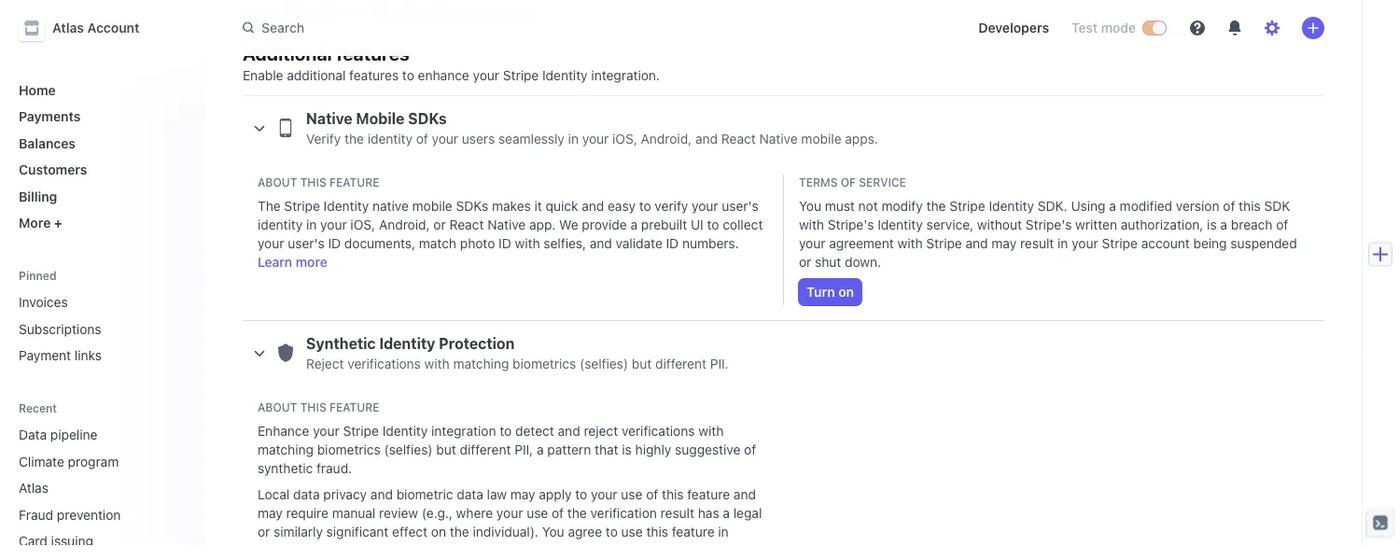 Task type: vqa. For each thing, say whether or not it's contained in the screenshot.
the leftmost Portal
no



Task type: describe. For each thing, give the bounding box(es) containing it.
pattern
[[547, 442, 591, 457]]

payment links link
[[11, 340, 190, 371]]

compliance
[[258, 543, 327, 546]]

biometric
[[397, 487, 453, 502]]

numbers.
[[682, 236, 739, 251]]

on inside local data privacy and biometric data law may apply to your use of this feature and may require manual review (e.g., where your use of the verification result has a legal or similarly significant effect on the individual). you agree to use this feature in compliance with applicable laws.
[[431, 524, 446, 540]]

climate program link
[[11, 446, 164, 477]]

identity inside additional features enable additional features to enhance your stripe identity integration.
[[543, 68, 588, 83]]

match
[[419, 236, 457, 251]]

a right using
[[1109, 198, 1117, 214]]

synthetic
[[306, 335, 376, 352]]

authorization,
[[1121, 217, 1204, 232]]

subscriptions
[[19, 321, 101, 337]]

to inside enhance your stripe identity integration to detect and reject verifications with matching biometrics (selfies) but different pii, a pattern that is highly suggestive of synthetic fraud.
[[500, 423, 512, 439]]

about this feature for the stripe identity native mobile sdks makes it quick and easy to verify your user's identity in your ios, android, or react native app. we provide a prebuilt ui to collect your user's id documents, match photo id with selfies, and validate id numbers.
[[258, 176, 380, 189]]

native mobile sdks verify the identity of your users seamlessly in your ios, android, and react native mobile apps.
[[306, 110, 878, 147]]

with inside local data privacy and biometric data law may apply to your use of this feature and may require manual review (e.g., where your use of the verification result has a legal or similarly significant effect on the individual). you agree to use this feature in compliance with applicable laws.
[[330, 543, 356, 546]]

the inside you must not modify the stripe identity sdk. using a modified version of this sdk with stripe's identity service, without stripe's written authorization, is a breach of your agreement with stripe and may result in your stripe account being suspended or shut down.
[[927, 198, 946, 214]]

highly
[[635, 442, 672, 457]]

1 horizontal spatial learn more link
[[458, 3, 543, 21]]

feature down has
[[672, 524, 715, 540]]

selfies,
[[544, 236, 586, 251]]

learn inside learn more link
[[458, 4, 493, 20]]

Search search field
[[232, 11, 758, 45]]

fraud
[[19, 507, 53, 522]]

prevention
[[57, 507, 121, 522]]

with up 'shut'
[[799, 217, 824, 232]]

you must not modify the stripe identity sdk. using a modified version of this sdk with stripe's identity service, without stripe's written authorization, is a breach of your agreement with stripe and may result in your stripe account being suspended or shut down.
[[799, 198, 1298, 270]]

makes
[[492, 198, 531, 214]]

this up enhance
[[300, 401, 327, 414]]

1 vertical spatial learn more link
[[258, 253, 327, 272]]

enhance your stripe identity integration to detect and reject verifications with matching biometrics (selfies) but different pii, a pattern that is highly suggestive of synthetic fraud.
[[258, 423, 756, 476]]

stripe inside the "the stripe identity native mobile sdks makes it quick and easy to verify your user's identity in your ios, android, or react native app. we provide a prebuilt ui to collect your user's id documents, match photo id with selfies, and validate id numbers. learn more"
[[284, 198, 320, 214]]

2 id from the left
[[499, 236, 511, 251]]

this down verification
[[647, 524, 668, 540]]

not
[[859, 198, 878, 214]]

in inside the "the stripe identity native mobile sdks makes it quick and easy to verify your user's identity in your ios, android, or react native app. we provide a prebuilt ui to collect your user's id documents, match photo id with selfies, and validate id numbers. learn more"
[[306, 217, 317, 232]]

matching inside enhance your stripe identity integration to detect and reject verifications with matching biometrics (selfies) but different pii, a pattern that is highly suggestive of synthetic fraud.
[[258, 442, 314, 457]]

that
[[595, 442, 619, 457]]

or inside you must not modify the stripe identity sdk. using a modified version of this sdk with stripe's identity service, without stripe's written authorization, is a breach of your agreement with stripe and may result in your stripe account being suspended or shut down.
[[799, 254, 812, 270]]

effect
[[392, 524, 428, 540]]

privacy
[[323, 487, 367, 502]]

the up agree
[[568, 506, 587, 521]]

local
[[258, 487, 290, 502]]

of up verification
[[646, 487, 658, 502]]

climate
[[19, 454, 64, 469]]

reject
[[306, 356, 344, 372]]

recent
[[19, 402, 57, 415]]

it
[[535, 198, 542, 214]]

settings image
[[1265, 21, 1280, 35]]

result inside you must not modify the stripe identity sdk. using a modified version of this sdk with stripe's identity service, without stripe's written authorization, is a breach of your agreement with stripe and may result in your stripe account being suspended or shut down.
[[1020, 236, 1054, 251]]

has
[[698, 506, 720, 521]]

protection
[[439, 335, 515, 352]]

of down apply
[[552, 506, 564, 521]]

fraud prevention
[[19, 507, 121, 522]]

using
[[1071, 198, 1106, 214]]

must
[[825, 198, 855, 214]]

users
[[462, 131, 495, 147]]

atlas for atlas account
[[52, 20, 84, 35]]

0 horizontal spatial verify
[[358, 4, 392, 20]]

1 stripe's from the left
[[828, 217, 874, 232]]

collect
[[723, 217, 763, 232]]

recent element
[[0, 420, 205, 546]]

the up laws. at the left of page
[[450, 524, 469, 540]]

turn on
[[807, 284, 854, 300]]

help image
[[1190, 21, 1205, 35]]

more inside the "the stripe identity native mobile sdks makes it quick and easy to verify your user's identity in your ios, android, or react native app. we provide a prebuilt ui to collect your user's id documents, match photo id with selfies, and validate id numbers. learn more"
[[296, 254, 327, 270]]

data pipeline
[[19, 427, 97, 443]]

learn more
[[458, 4, 528, 20]]

more +
[[19, 215, 63, 231]]

easiest
[[269, 4, 312, 20]]

version
[[1176, 198, 1220, 214]]

different inside synthetic identity protection reject verifications with matching biometrics (selfies) but different pii.
[[655, 356, 707, 372]]

with down modify
[[898, 236, 923, 251]]

review
[[379, 506, 418, 521]]

and down provide
[[590, 236, 612, 251]]

verifications inside enhance your stripe identity integration to detect and reject verifications with matching biometrics (selfies) but different pii, a pattern that is highly suggestive of synthetic fraud.
[[622, 423, 695, 439]]

additional
[[287, 68, 346, 83]]

identity inside the "the stripe identity native mobile sdks makes it quick and easy to verify your user's identity in your ios, android, or react native app. we provide a prebuilt ui to collect your user's id documents, match photo id with selfies, and validate id numbers. learn more"
[[324, 198, 369, 214]]

identity inside the "the stripe identity native mobile sdks makes it quick and easy to verify your user's identity in your ios, android, or react native app. we provide a prebuilt ui to collect your user's id documents, match photo id with selfies, and validate id numbers. learn more"
[[258, 217, 303, 232]]

climate program
[[19, 454, 119, 469]]

native inside the "the stripe identity native mobile sdks makes it quick and easy to verify your user's identity in your ios, android, or react native app. we provide a prebuilt ui to collect your user's id documents, match photo id with selfies, and validate id numbers. learn more"
[[488, 217, 526, 232]]

may inside you must not modify the stripe identity sdk. using a modified version of this sdk with stripe's identity service, without stripe's written authorization, is a breach of your agreement with stripe and may result in your stripe account being suspended or shut down.
[[992, 236, 1017, 251]]

customers
[[19, 162, 87, 177]]

is inside you must not modify the stripe identity sdk. using a modified version of this sdk with stripe's identity service, without stripe's written authorization, is a breach of your agreement with stripe and may result in your stripe account being suspended or shut down.
[[1207, 217, 1217, 232]]

home
[[19, 82, 56, 98]]

stripe down service,
[[926, 236, 962, 251]]

turn on button
[[799, 279, 862, 305]]

(selfies) inside enhance your stripe identity integration to detect and reject verifications with matching biometrics (selfies) but different pii, a pattern that is highly suggestive of synthetic fraud.
[[384, 442, 433, 457]]

the for the easiest way to verify identities.
[[243, 4, 266, 20]]

native
[[373, 198, 409, 214]]

synthetic identity protection reject verifications with matching biometrics (selfies) but different pii.
[[306, 335, 729, 372]]

links
[[75, 348, 102, 363]]

the easiest way to verify identities.
[[243, 4, 454, 20]]

on inside button
[[839, 284, 854, 300]]

developers
[[979, 20, 1049, 35]]

0 vertical spatial native
[[306, 110, 353, 127]]

+
[[54, 215, 63, 231]]

react inside native mobile sdks verify the identity of your users seamlessly in your ios, android, and react native mobile apps.
[[722, 131, 756, 147]]

biometrics inside enhance your stripe identity integration to detect and reject verifications with matching biometrics (selfies) but different pii, a pattern that is highly suggestive of synthetic fraud.
[[317, 442, 381, 457]]

mobile inside the "the stripe identity native mobile sdks makes it quick and easy to verify your user's identity in your ios, android, or react native app. we provide a prebuilt ui to collect your user's id documents, match photo id with selfies, and validate id numbers. learn more"
[[412, 198, 453, 214]]

suggestive
[[675, 442, 741, 457]]

sdks inside the "the stripe identity native mobile sdks makes it quick and easy to verify your user's identity in your ios, android, or react native app. we provide a prebuilt ui to collect your user's id documents, match photo id with selfies, and validate id numbers. learn more"
[[456, 198, 489, 214]]

law
[[487, 487, 507, 502]]

verifications inside synthetic identity protection reject verifications with matching biometrics (selfies) but different pii.
[[348, 356, 421, 372]]

react inside the "the stripe identity native mobile sdks makes it quick and easy to verify your user's identity in your ios, android, or react native app. we provide a prebuilt ui to collect your user's id documents, match photo id with selfies, and validate id numbers. learn more"
[[450, 217, 484, 232]]

but inside synthetic identity protection reject verifications with matching biometrics (selfies) but different pii.
[[632, 356, 652, 372]]

feature up native on the left top of the page
[[330, 176, 380, 189]]

of down sdk
[[1276, 217, 1289, 232]]

but inside enhance your stripe identity integration to detect and reject verifications with matching biometrics (selfies) but different pii, a pattern that is highly suggestive of synthetic fraud.
[[436, 442, 456, 457]]

additional
[[243, 42, 332, 64]]

account
[[87, 20, 139, 35]]

down.
[[845, 254, 881, 270]]

prebuilt
[[641, 217, 687, 232]]

sdks inside native mobile sdks verify the identity of your users seamlessly in your ios, android, and react native mobile apps.
[[408, 110, 447, 127]]

2 data from the left
[[457, 487, 484, 502]]

written
[[1076, 217, 1118, 232]]

android, inside the "the stripe identity native mobile sdks makes it quick and easy to verify your user's identity in your ios, android, or react native app. we provide a prebuilt ui to collect your user's id documents, match photo id with selfies, and validate id numbers. learn more"
[[379, 217, 430, 232]]

feature up has
[[687, 487, 730, 502]]

0 horizontal spatial may
[[258, 506, 283, 521]]

enable
[[243, 68, 283, 83]]

account
[[1142, 236, 1190, 251]]

detect
[[515, 423, 554, 439]]

2 stripe's from the left
[[1026, 217, 1072, 232]]

your inside additional features enable additional features to enhance your stripe identity integration.
[[473, 68, 500, 83]]

invoices link
[[11, 287, 190, 317]]

balances link
[[11, 128, 190, 158]]

(selfies) inside synthetic identity protection reject verifications with matching biometrics (selfies) but different pii.
[[580, 356, 628, 372]]

sdk.
[[1038, 198, 1068, 214]]

service,
[[927, 217, 974, 232]]

is inside enhance your stripe identity integration to detect and reject verifications with matching biometrics (selfies) but different pii, a pattern that is highly suggestive of synthetic fraud.
[[622, 442, 632, 457]]

matching inside synthetic identity protection reject verifications with matching biometrics (selfies) but different pii.
[[453, 356, 509, 372]]

pinned element
[[11, 287, 190, 371]]

reject
[[584, 423, 618, 439]]

legal
[[734, 506, 762, 521]]

payments
[[19, 109, 81, 124]]

atlas link
[[11, 473, 164, 503]]

your inside enhance your stripe identity integration to detect and reject verifications with matching biometrics (selfies) but different pii, a pattern that is highly suggestive of synthetic fraud.
[[313, 423, 340, 439]]

payments link
[[11, 101, 190, 132]]

result inside local data privacy and biometric data law may apply to your use of this feature and may require manual review (e.g., where your use of the verification result has a legal or similarly significant effect on the individual). you agree to use this feature in compliance with applicable laws.
[[661, 506, 695, 521]]

applicable
[[359, 543, 421, 546]]

in inside local data privacy and biometric data law may apply to your use of this feature and may require manual review (e.g., where your use of the verification result has a legal or similarly significant effect on the individual). you agree to use this feature in compliance with applicable laws.
[[718, 524, 729, 540]]

you inside you must not modify the stripe identity sdk. using a modified version of this sdk with stripe's identity service, without stripe's written authorization, is a breach of your agreement with stripe and may result in your stripe account being suspended or shut down.
[[799, 198, 822, 214]]

of up 'breach'
[[1223, 198, 1236, 214]]

about for enhance your stripe identity integration to detect and reject verifications with matching biometrics (selfies) but different pii, a pattern that is highly suggestive of synthetic fraud.
[[258, 401, 297, 414]]

you inside local data privacy and biometric data law may apply to your use of this feature and may require manual review (e.g., where your use of the verification result has a legal or similarly significant effect on the individual). you agree to use this feature in compliance with applicable laws.
[[542, 524, 565, 540]]

identities.
[[395, 4, 454, 20]]

and inside enhance your stripe identity integration to detect and reject verifications with matching biometrics (selfies) but different pii, a pattern that is highly suggestive of synthetic fraud.
[[558, 423, 580, 439]]

atlas account
[[52, 20, 139, 35]]

this down verify
[[300, 176, 327, 189]]

search
[[261, 20, 305, 35]]



Task type: locate. For each thing, give the bounding box(es) containing it.
atlas left account
[[52, 20, 84, 35]]

agreement
[[829, 236, 894, 251]]

recent navigation links element
[[0, 401, 205, 546]]

0 vertical spatial you
[[799, 198, 822, 214]]

stripe inside additional features enable additional features to enhance your stripe identity integration.
[[503, 68, 539, 83]]

0 vertical spatial identity
[[368, 131, 413, 147]]

0 horizontal spatial atlas
[[19, 480, 49, 496]]

to right easy
[[639, 198, 651, 214]]

pinned
[[19, 269, 57, 282]]

payment links
[[19, 348, 102, 363]]

0 vertical spatial use
[[621, 487, 643, 502]]

1 horizontal spatial react
[[722, 131, 756, 147]]

about
[[258, 176, 297, 189], [258, 401, 297, 414]]

terms
[[799, 176, 838, 189]]

biometrics
[[513, 356, 576, 372], [317, 442, 381, 457]]

in down verify
[[306, 217, 317, 232]]

different inside enhance your stripe identity integration to detect and reject verifications with matching biometrics (selfies) but different pii, a pattern that is highly suggestive of synthetic fraud.
[[460, 442, 511, 457]]

identity inside native mobile sdks verify the identity of your users seamlessly in your ios, android, and react native mobile apps.
[[368, 131, 413, 147]]

may down local
[[258, 506, 283, 521]]

and
[[696, 131, 718, 147], [582, 198, 604, 214], [590, 236, 612, 251], [966, 236, 988, 251], [558, 423, 580, 439], [371, 487, 393, 502], [734, 487, 756, 502]]

native down makes
[[488, 217, 526, 232]]

1 horizontal spatial stripe's
[[1026, 217, 1072, 232]]

1 vertical spatial on
[[431, 524, 446, 540]]

atlas up fraud
[[19, 480, 49, 496]]

0 vertical spatial verifications
[[348, 356, 421, 372]]

or inside the "the stripe identity native mobile sdks makes it quick and easy to verify your user's identity in your ios, android, or react native app. we provide a prebuilt ui to collect your user's id documents, match photo id with selfies, and validate id numbers. learn more"
[[434, 217, 446, 232]]

1 vertical spatial the
[[258, 198, 281, 214]]

this inside you must not modify the stripe identity sdk. using a modified version of this sdk with stripe's identity service, without stripe's written authorization, is a breach of your agreement with stripe and may result in your stripe account being suspended or shut down.
[[1239, 198, 1261, 214]]

native up verify
[[306, 110, 353, 127]]

a right pii, at the left bottom of page
[[537, 442, 544, 457]]

to right way
[[343, 4, 355, 20]]

require
[[286, 506, 329, 521]]

ios, inside the "the stripe identity native mobile sdks makes it quick and easy to verify your user's identity in your ios, android, or react native app. we provide a prebuilt ui to collect your user's id documents, match photo id with selfies, and validate id numbers. learn more"
[[351, 217, 375, 232]]

1 horizontal spatial sdks
[[456, 198, 489, 214]]

1 vertical spatial verifications
[[622, 423, 695, 439]]

result down sdk.
[[1020, 236, 1054, 251]]

1 vertical spatial may
[[511, 487, 536, 502]]

0 vertical spatial more
[[496, 4, 528, 20]]

1 vertical spatial android,
[[379, 217, 430, 232]]

verify inside the "the stripe identity native mobile sdks makes it quick and easy to verify your user's identity in your ios, android, or react native app. we provide a prebuilt ui to collect your user's id documents, match photo id with selfies, and validate id numbers. learn more"
[[655, 198, 688, 214]]

1 horizontal spatial but
[[632, 356, 652, 372]]

in inside native mobile sdks verify the identity of your users seamlessly in your ios, android, and react native mobile apps.
[[568, 131, 579, 147]]

data pipeline link
[[11, 420, 164, 450]]

android, down integration.
[[641, 131, 692, 147]]

2 horizontal spatial may
[[992, 236, 1017, 251]]

2 horizontal spatial or
[[799, 254, 812, 270]]

0 vertical spatial the
[[243, 4, 266, 20]]

matching up synthetic
[[258, 442, 314, 457]]

to left enhance
[[402, 68, 414, 83]]

and up review
[[371, 487, 393, 502]]

balances
[[19, 135, 76, 151]]

verifications up highly
[[622, 423, 695, 439]]

user's left documents,
[[288, 236, 325, 251]]

1 vertical spatial sdks
[[456, 198, 489, 214]]

Search text field
[[232, 11, 758, 45]]

modify
[[882, 198, 923, 214]]

fraud prevention link
[[11, 500, 164, 530]]

0 horizontal spatial result
[[661, 506, 695, 521]]

0 horizontal spatial is
[[622, 442, 632, 457]]

use down verification
[[621, 524, 643, 540]]

test mode
[[1072, 20, 1136, 35]]

mobile up match
[[412, 198, 453, 214]]

id left documents,
[[328, 236, 341, 251]]

1 horizontal spatial native
[[488, 217, 526, 232]]

may down without
[[992, 236, 1017, 251]]

atlas
[[52, 20, 84, 35], [19, 480, 49, 496]]

billing
[[19, 189, 57, 204]]

1 vertical spatial result
[[661, 506, 695, 521]]

verify up prebuilt
[[655, 198, 688, 214]]

and up ui
[[696, 131, 718, 147]]

0 vertical spatial user's
[[722, 198, 759, 214]]

1 vertical spatial you
[[542, 524, 565, 540]]

way
[[316, 4, 339, 20]]

0 horizontal spatial matching
[[258, 442, 314, 457]]

documents,
[[344, 236, 416, 251]]

of left users
[[416, 131, 428, 147]]

0 vertical spatial android,
[[641, 131, 692, 147]]

mobile
[[801, 131, 842, 147], [412, 198, 453, 214]]

learn
[[458, 4, 493, 20], [258, 254, 292, 270]]

1 vertical spatial react
[[450, 217, 484, 232]]

similarly
[[274, 524, 323, 540]]

0 vertical spatial is
[[1207, 217, 1217, 232]]

0 horizontal spatial identity
[[258, 217, 303, 232]]

0 vertical spatial features
[[336, 42, 410, 64]]

0 horizontal spatial mobile
[[412, 198, 453, 214]]

react up photo
[[450, 217, 484, 232]]

and up pattern
[[558, 423, 580, 439]]

being
[[1194, 236, 1227, 251]]

2 vertical spatial use
[[621, 524, 643, 540]]

0 vertical spatial verify
[[358, 4, 392, 20]]

0 vertical spatial atlas
[[52, 20, 84, 35]]

agree
[[568, 524, 602, 540]]

a
[[1109, 198, 1117, 214], [631, 217, 638, 232], [1221, 217, 1228, 232], [537, 442, 544, 457], [723, 506, 730, 521]]

and up provide
[[582, 198, 604, 214]]

to right apply
[[575, 487, 588, 502]]

ios,
[[613, 131, 638, 147], [351, 217, 375, 232]]

pii,
[[515, 442, 533, 457]]

subscriptions link
[[11, 314, 190, 344]]

with down app. on the top left of page
[[515, 236, 540, 251]]

1 data from the left
[[293, 487, 320, 502]]

integration.
[[591, 68, 660, 83]]

0 vertical spatial but
[[632, 356, 652, 372]]

0 vertical spatial about this feature
[[258, 176, 380, 189]]

features up mobile
[[349, 68, 399, 83]]

of right suggestive at bottom
[[744, 442, 756, 457]]

native left apps.
[[760, 131, 798, 147]]

fraud.
[[317, 461, 352, 476]]

0 vertical spatial sdks
[[408, 110, 447, 127]]

0 horizontal spatial android,
[[379, 217, 430, 232]]

1 vertical spatial about this feature
[[258, 401, 380, 414]]

1 vertical spatial mobile
[[412, 198, 453, 214]]

notifications image
[[1228, 21, 1243, 35]]

learn inside the "the stripe identity native mobile sdks makes it quick and easy to verify your user's identity in your ios, android, or react native app. we provide a prebuilt ui to collect your user's id documents, match photo id with selfies, and validate id numbers. learn more"
[[258, 254, 292, 270]]

0 vertical spatial on
[[839, 284, 854, 300]]

to right ui
[[707, 217, 719, 232]]

1 vertical spatial identity
[[258, 217, 303, 232]]

android, inside native mobile sdks verify the identity of your users seamlessly in your ios, android, and react native mobile apps.
[[641, 131, 692, 147]]

the inside native mobile sdks verify the identity of your users seamlessly in your ios, android, and react native mobile apps.
[[345, 131, 364, 147]]

verify right way
[[358, 4, 392, 20]]

stripe inside enhance your stripe identity integration to detect and reject verifications with matching biometrics (selfies) but different pii, a pattern that is highly suggestive of synthetic fraud.
[[343, 423, 379, 439]]

of inside enhance your stripe identity integration to detect and reject verifications with matching biometrics (selfies) but different pii, a pattern that is highly suggestive of synthetic fraud.
[[744, 442, 756, 457]]

0 horizontal spatial verifications
[[348, 356, 421, 372]]

stripe up fraud.
[[343, 423, 379, 439]]

(e.g.,
[[422, 506, 453, 521]]

data up where
[[457, 487, 484, 502]]

identity down modify
[[878, 217, 923, 232]]

but down the integration
[[436, 442, 456, 457]]

about this feature up enhance
[[258, 401, 380, 414]]

0 horizontal spatial id
[[328, 236, 341, 251]]

billing link
[[11, 181, 190, 211]]

local data privacy and biometric data law may apply to your use of this feature and may require manual review (e.g., where your use of the verification result has a legal or similarly significant effect on the individual). you agree to use this feature in compliance with applicable laws.
[[258, 487, 762, 546]]

2 about from the top
[[258, 401, 297, 414]]

1 horizontal spatial mobile
[[801, 131, 842, 147]]

0 vertical spatial result
[[1020, 236, 1054, 251]]

native
[[306, 110, 353, 127], [760, 131, 798, 147], [488, 217, 526, 232]]

of up must
[[841, 176, 856, 189]]

of inside native mobile sdks verify the identity of your users seamlessly in your ios, android, and react native mobile apps.
[[416, 131, 428, 147]]

with inside the "the stripe identity native mobile sdks makes it quick and easy to verify your user's identity in your ios, android, or react native app. we provide a prebuilt ui to collect your user's id documents, match photo id with selfies, and validate id numbers. learn more"
[[515, 236, 540, 251]]

this
[[300, 176, 327, 189], [1239, 198, 1261, 214], [300, 401, 327, 414], [662, 487, 684, 502], [647, 524, 668, 540]]

and inside native mobile sdks verify the identity of your users seamlessly in your ios, android, and react native mobile apps.
[[696, 131, 718, 147]]

identity left native on the left top of the page
[[324, 198, 369, 214]]

apply
[[539, 487, 572, 502]]

1 horizontal spatial learn
[[458, 4, 493, 20]]

to down verification
[[606, 524, 618, 540]]

1 vertical spatial is
[[622, 442, 632, 457]]

1 horizontal spatial result
[[1020, 236, 1054, 251]]

to left detect at the bottom of the page
[[500, 423, 512, 439]]

about for the stripe identity native mobile sdks makes it quick and easy to verify your user's identity in your ios, android, or react native app. we provide a prebuilt ui to collect your user's id documents, match photo id with selfies, and validate id numbers.
[[258, 176, 297, 189]]

to inside additional features enable additional features to enhance your stripe identity integration.
[[402, 68, 414, 83]]

a up validate
[[631, 217, 638, 232]]

react up collect
[[722, 131, 756, 147]]

stripe's down sdk.
[[1026, 217, 1072, 232]]

0 horizontal spatial learn
[[258, 254, 292, 270]]

breach
[[1231, 217, 1273, 232]]

3 id from the left
[[666, 236, 679, 251]]

on up laws. at the left of page
[[431, 524, 446, 540]]

sdks down enhance
[[408, 110, 447, 127]]

is right that
[[622, 442, 632, 457]]

1 horizontal spatial data
[[457, 487, 484, 502]]

of
[[416, 131, 428, 147], [841, 176, 856, 189], [1223, 198, 1236, 214], [1276, 217, 1289, 232], [744, 442, 756, 457], [646, 487, 658, 502], [552, 506, 564, 521]]

about this feature down verify
[[258, 176, 380, 189]]

1 horizontal spatial user's
[[722, 198, 759, 214]]

in inside you must not modify the stripe identity sdk. using a modified version of this sdk with stripe's identity service, without stripe's written authorization, is a breach of your agreement with stripe and may result in your stripe account being suspended or shut down.
[[1058, 236, 1068, 251]]

mobile left apps.
[[801, 131, 842, 147]]

1 id from the left
[[328, 236, 341, 251]]

core navigation links element
[[11, 75, 190, 238]]

0 vertical spatial (selfies)
[[580, 356, 628, 372]]

feature down "reject"
[[330, 401, 380, 414]]

enhance
[[418, 68, 469, 83]]

shut
[[815, 254, 842, 270]]

matching
[[453, 356, 509, 372], [258, 442, 314, 457]]

0 vertical spatial react
[[722, 131, 756, 147]]

result left has
[[661, 506, 695, 521]]

learn more link
[[458, 3, 543, 21], [258, 253, 327, 272]]

synthetic
[[258, 461, 313, 476]]

significant
[[326, 524, 389, 540]]

1 horizontal spatial atlas
[[52, 20, 84, 35]]

atlas inside recent element
[[19, 480, 49, 496]]

seamlessly
[[499, 131, 565, 147]]

this down highly
[[662, 487, 684, 502]]

feature
[[330, 176, 380, 189], [330, 401, 380, 414], [687, 487, 730, 502], [672, 524, 715, 540]]

you left agree
[[542, 524, 565, 540]]

program
[[68, 454, 119, 469]]

0 horizontal spatial user's
[[288, 236, 325, 251]]

terms of service
[[799, 176, 906, 189]]

0 horizontal spatial ios,
[[351, 217, 375, 232]]

0 horizontal spatial learn more link
[[258, 253, 327, 272]]

identity up without
[[989, 198, 1035, 214]]

1 vertical spatial user's
[[288, 236, 325, 251]]

0 vertical spatial ios,
[[613, 131, 638, 147]]

or inside local data privacy and biometric data law may apply to your use of this feature and may require manual review (e.g., where your use of the verification result has a legal or similarly significant effect on the individual). you agree to use this feature in compliance with applicable laws.
[[258, 524, 270, 540]]

2 about this feature from the top
[[258, 401, 380, 414]]

0 vertical spatial matching
[[453, 356, 509, 372]]

turn
[[807, 284, 835, 300]]

in right the seamlessly
[[568, 131, 579, 147]]

verify
[[306, 131, 341, 147]]

stripe's up agreement
[[828, 217, 874, 232]]

and up legal
[[734, 487, 756, 502]]

2 vertical spatial native
[[488, 217, 526, 232]]

your
[[473, 68, 500, 83], [432, 131, 459, 147], [582, 131, 609, 147], [692, 198, 719, 214], [320, 217, 347, 232], [258, 236, 284, 251], [799, 236, 826, 251], [1072, 236, 1099, 251], [313, 423, 340, 439], [591, 487, 618, 502], [497, 506, 523, 521]]

is up being
[[1207, 217, 1217, 232]]

but
[[632, 356, 652, 372], [436, 442, 456, 457]]

stripe down written
[[1102, 236, 1138, 251]]

the right verify
[[345, 131, 364, 147]]

ios, inside native mobile sdks verify the identity of your users seamlessly in your ios, android, and react native mobile apps.
[[613, 131, 638, 147]]

with down significant
[[330, 543, 356, 546]]

0 horizontal spatial stripe's
[[828, 217, 874, 232]]

1 horizontal spatial more
[[496, 4, 528, 20]]

the
[[243, 4, 266, 20], [258, 198, 281, 214]]

identity inside enhance your stripe identity integration to detect and reject verifications with matching biometrics (selfies) but different pii, a pattern that is highly suggestive of synthetic fraud.
[[383, 423, 428, 439]]

user's up collect
[[722, 198, 759, 214]]

use up verification
[[621, 487, 643, 502]]

with inside enhance your stripe identity integration to detect and reject verifications with matching biometrics (selfies) but different pii, a pattern that is highly suggestive of synthetic fraud.
[[699, 423, 724, 439]]

(selfies) up reject on the left of page
[[580, 356, 628, 372]]

2 vertical spatial or
[[258, 524, 270, 540]]

features
[[336, 42, 410, 64], [349, 68, 399, 83]]

stripe down verify
[[284, 198, 320, 214]]

a inside local data privacy and biometric data law may apply to your use of this feature and may require manual review (e.g., where your use of the verification result has a legal or similarly significant effect on the individual). you agree to use this feature in compliance with applicable laws.
[[723, 506, 730, 521]]

0 vertical spatial biometrics
[[513, 356, 576, 372]]

with up suggestive at bottom
[[699, 423, 724, 439]]

the for the stripe identity native mobile sdks makes it quick and easy to verify your user's identity in your ios, android, or react native app. we provide a prebuilt ui to collect your user's id documents, match photo id with selfies, and validate id numbers. learn more
[[258, 198, 281, 214]]

0 horizontal spatial you
[[542, 524, 565, 540]]

1 horizontal spatial you
[[799, 198, 822, 214]]

atlas account button
[[19, 15, 158, 41]]

in down sdk.
[[1058, 236, 1068, 251]]

in down has
[[718, 524, 729, 540]]

atlas inside button
[[52, 20, 84, 35]]

(selfies)
[[580, 356, 628, 372], [384, 442, 433, 457]]

1 horizontal spatial verify
[[655, 198, 688, 214]]

you
[[799, 198, 822, 214], [542, 524, 565, 540]]

on right turn
[[839, 284, 854, 300]]

but left pii. at right bottom
[[632, 356, 652, 372]]

2 horizontal spatial native
[[760, 131, 798, 147]]

mobile inside native mobile sdks verify the identity of your users seamlessly in your ios, android, and react native mobile apps.
[[801, 131, 842, 147]]

id right photo
[[499, 236, 511, 251]]

0 horizontal spatial biometrics
[[317, 442, 381, 457]]

the stripe identity native mobile sdks makes it quick and easy to verify your user's identity in your ios, android, or react native app. we provide a prebuilt ui to collect your user's id documents, match photo id with selfies, and validate id numbers. learn more
[[258, 198, 763, 270]]

enhance
[[258, 423, 309, 439]]

0 horizontal spatial but
[[436, 442, 456, 457]]

1 horizontal spatial or
[[434, 217, 446, 232]]

integration
[[431, 423, 496, 439]]

1 horizontal spatial id
[[499, 236, 511, 251]]

biometrics inside synthetic identity protection reject verifications with matching biometrics (selfies) but different pii.
[[513, 356, 576, 372]]

0 vertical spatial learn more link
[[458, 3, 543, 21]]

about this feature for enhance your stripe identity integration to detect and reject verifications with matching biometrics (selfies) but different pii, a pattern that is highly suggestive of synthetic fraud.
[[258, 401, 380, 414]]

2 horizontal spatial id
[[666, 236, 679, 251]]

use down apply
[[527, 506, 548, 521]]

easy
[[608, 198, 636, 214]]

with inside synthetic identity protection reject verifications with matching biometrics (selfies) but different pii.
[[424, 356, 450, 372]]

more
[[19, 215, 51, 231]]

1 horizontal spatial is
[[1207, 217, 1217, 232]]

1 horizontal spatial on
[[839, 284, 854, 300]]

1 horizontal spatial different
[[655, 356, 707, 372]]

0 horizontal spatial react
[[450, 217, 484, 232]]

or up match
[[434, 217, 446, 232]]

0 vertical spatial different
[[655, 356, 707, 372]]

matching down 'protection'
[[453, 356, 509, 372]]

react
[[722, 131, 756, 147], [450, 217, 484, 232]]

1 vertical spatial features
[[349, 68, 399, 83]]

validate
[[616, 236, 663, 251]]

photo
[[460, 236, 495, 251]]

pin to navigation image
[[174, 534, 189, 546]]

1 horizontal spatial matching
[[453, 356, 509, 372]]

identity left the integration
[[383, 423, 428, 439]]

verifications down synthetic
[[348, 356, 421, 372]]

1 vertical spatial use
[[527, 506, 548, 521]]

1 horizontal spatial ios,
[[613, 131, 638, 147]]

more up synthetic
[[296, 254, 327, 270]]

0 horizontal spatial on
[[431, 524, 446, 540]]

(selfies) up biometric
[[384, 442, 433, 457]]

1 horizontal spatial identity
[[368, 131, 413, 147]]

a inside enhance your stripe identity integration to detect and reject verifications with matching biometrics (selfies) but different pii, a pattern that is highly suggestive of synthetic fraud.
[[537, 442, 544, 457]]

mobile
[[356, 110, 405, 127]]

or left 'shut'
[[799, 254, 812, 270]]

stripe up service,
[[950, 198, 986, 214]]

id
[[328, 236, 341, 251], [499, 236, 511, 251], [666, 236, 679, 251]]

1 vertical spatial (selfies)
[[384, 442, 433, 457]]

atlas for atlas
[[19, 480, 49, 496]]

more
[[496, 4, 528, 20], [296, 254, 327, 270]]

a inside the "the stripe identity native mobile sdks makes it quick and easy to verify your user's identity in your ios, android, or react native app. we provide a prebuilt ui to collect your user's id documents, match photo id with selfies, and validate id numbers. learn more"
[[631, 217, 638, 232]]

0 horizontal spatial more
[[296, 254, 327, 270]]

1 vertical spatial or
[[799, 254, 812, 270]]

pinned navigation links element
[[11, 268, 190, 371]]

with down 'protection'
[[424, 356, 450, 372]]

and inside you must not modify the stripe identity sdk. using a modified version of this sdk with stripe's identity service, without stripe's written authorization, is a breach of your agreement with stripe and may result in your stripe account being suspended or shut down.
[[966, 236, 988, 251]]

identity inside synthetic identity protection reject verifications with matching biometrics (selfies) but different pii.
[[379, 335, 435, 352]]

0 horizontal spatial (selfies)
[[384, 442, 433, 457]]

a up being
[[1221, 217, 1228, 232]]

1 vertical spatial atlas
[[19, 480, 49, 496]]

different down the integration
[[460, 442, 511, 457]]

without
[[977, 217, 1022, 232]]

1 vertical spatial native
[[760, 131, 798, 147]]

the inside the "the stripe identity native mobile sdks makes it quick and easy to verify your user's identity in your ios, android, or react native app. we provide a prebuilt ui to collect your user's id documents, match photo id with selfies, and validate id numbers. learn more"
[[258, 198, 281, 214]]

manual
[[332, 506, 376, 521]]

1 about this feature from the top
[[258, 176, 380, 189]]

may right law at the left
[[511, 487, 536, 502]]

ios, up documents,
[[351, 217, 375, 232]]

and down without
[[966, 236, 988, 251]]

biometrics up detect at the bottom of the page
[[513, 356, 576, 372]]

you down terms
[[799, 198, 822, 214]]

1 about from the top
[[258, 176, 297, 189]]

1 horizontal spatial may
[[511, 487, 536, 502]]

1 vertical spatial different
[[460, 442, 511, 457]]

2 vertical spatial may
[[258, 506, 283, 521]]



